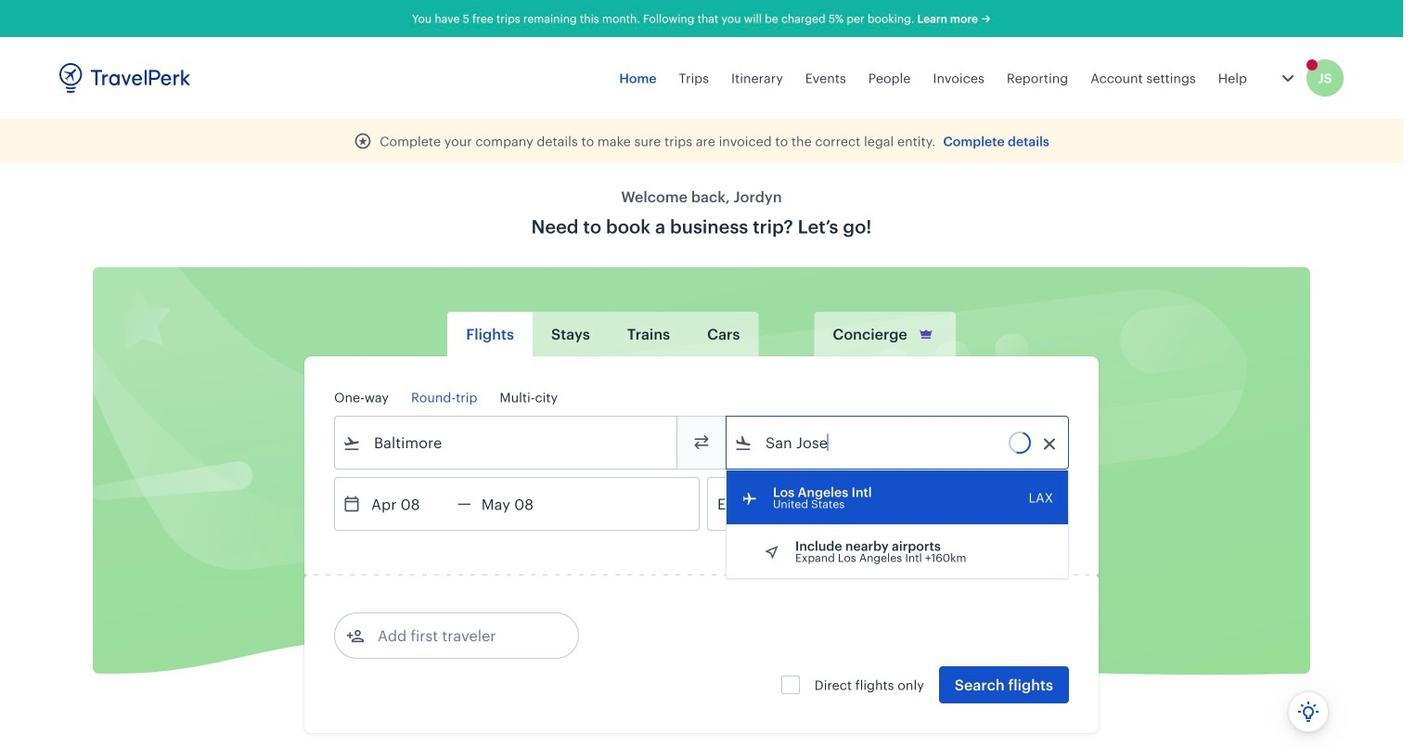 Task type: describe. For each thing, give the bounding box(es) containing it.
Add first traveler search field
[[365, 621, 558, 651]]

From search field
[[361, 428, 652, 458]]

Return text field
[[471, 478, 568, 530]]



Task type: locate. For each thing, give the bounding box(es) containing it.
To search field
[[753, 428, 1044, 458]]

Depart text field
[[361, 478, 458, 530]]



